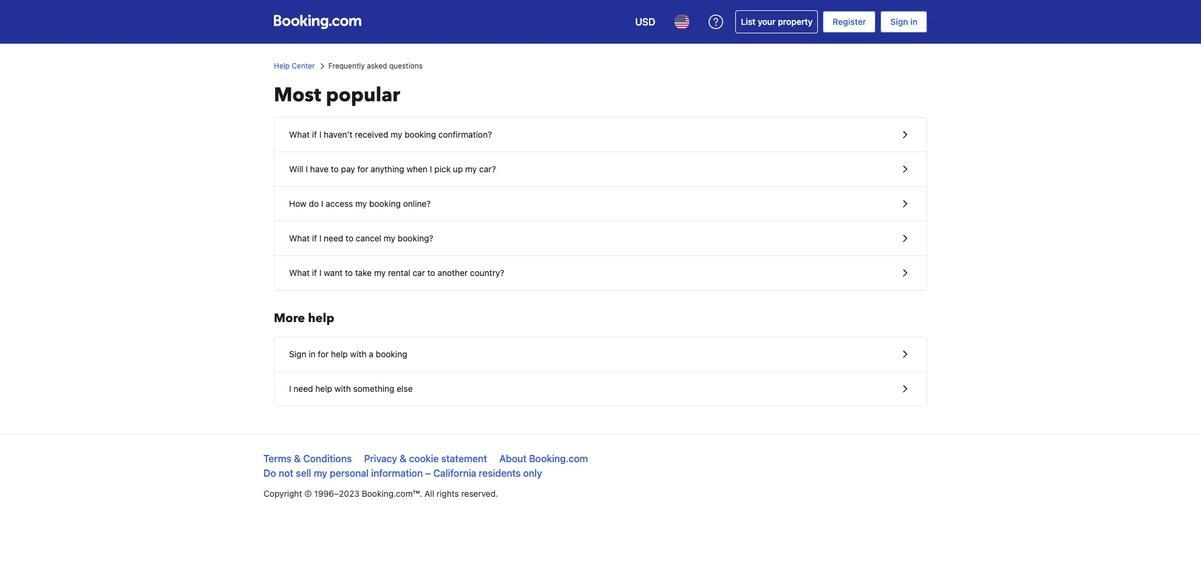 Task type: describe. For each thing, give the bounding box(es) containing it.
up
[[453, 164, 463, 174]]

information
[[371, 468, 423, 479]]

to left pay
[[331, 164, 339, 174]]

list your property link
[[736, 10, 818, 33]]

sign for sign in for help with a booking
[[289, 349, 306, 360]]

1996–2023
[[314, 489, 360, 499]]

if for need
[[312, 233, 317, 244]]

what if i need to cancel my booking?
[[289, 233, 433, 244]]

if for haven't
[[312, 129, 317, 140]]

your
[[758, 16, 776, 27]]

my inside about booking.com do not sell my personal information – california residents only
[[314, 468, 327, 479]]

how do i access my booking online? button
[[275, 187, 927, 222]]

have
[[310, 164, 329, 174]]

my inside will i have to pay for anything when i pick up my car? button
[[465, 164, 477, 174]]

& for terms
[[294, 454, 301, 465]]

privacy
[[364, 454, 397, 465]]

help center button
[[274, 61, 315, 72]]

when
[[407, 164, 428, 174]]

frequently asked questions
[[328, 61, 423, 70]]

usd
[[635, 16, 656, 27]]

& for privacy
[[400, 454, 407, 465]]

list your property
[[741, 16, 813, 27]]

popular
[[326, 82, 400, 109]]

california
[[433, 468, 476, 479]]

in for sign in
[[911, 16, 918, 27]]

cancel
[[356, 233, 381, 244]]

frequently
[[328, 61, 365, 70]]

will
[[289, 164, 303, 174]]

privacy & cookie statement
[[364, 454, 487, 465]]

my inside how do i access my booking online? button
[[355, 199, 367, 209]]

do
[[309, 199, 319, 209]]

my inside what if i want to take my rental car to another country? 'button'
[[374, 268, 386, 278]]

pick
[[434, 164, 451, 174]]

0 vertical spatial help
[[308, 310, 334, 327]]

anything
[[371, 164, 404, 174]]

what for what if i need to cancel my booking?
[[289, 233, 310, 244]]

car
[[413, 268, 425, 278]]

sell
[[296, 468, 311, 479]]

i need help with something else button
[[275, 372, 927, 406]]

all
[[425, 489, 434, 499]]

want
[[324, 268, 343, 278]]

booking for my
[[405, 129, 436, 140]]

1 horizontal spatial for
[[357, 164, 368, 174]]

not
[[279, 468, 293, 479]]

0 horizontal spatial for
[[318, 349, 329, 360]]

0 horizontal spatial need
[[294, 384, 313, 394]]

what if i want to take my rental car to another country?
[[289, 268, 504, 278]]

1 vertical spatial help
[[331, 349, 348, 360]]

my inside the what if i haven't received my booking confirmation? "button"
[[391, 129, 402, 140]]

2 vertical spatial help
[[315, 384, 332, 394]]

statement
[[441, 454, 487, 465]]

copyright © 1996–2023 booking.com™. all rights reserved.
[[264, 489, 498, 499]]

what if i need to cancel my booking? button
[[275, 222, 927, 256]]

else
[[397, 384, 413, 394]]

country?
[[470, 268, 504, 278]]

what if i haven't received my booking confirmation? button
[[275, 118, 927, 152]]

about booking.com do not sell my personal information – california residents only
[[264, 454, 588, 479]]

confirmation?
[[438, 129, 492, 140]]

booking.com online hotel reservations image
[[274, 15, 361, 29]]

personal
[[330, 468, 369, 479]]

booking inside button
[[369, 199, 401, 209]]

what for what if i want to take my rental car to another country?
[[289, 268, 310, 278]]

do not sell my personal information – california residents only link
[[264, 468, 542, 479]]

more help
[[274, 310, 334, 327]]

booking for a
[[376, 349, 407, 360]]

most popular
[[274, 82, 400, 109]]

to right car
[[427, 268, 435, 278]]



Task type: vqa. For each thing, say whether or not it's contained in the screenshot.
the rightmost 'booking?'
no



Task type: locate. For each thing, give the bounding box(es) containing it.
with inside sign in for help with a booking link
[[350, 349, 367, 360]]

what up will
[[289, 129, 310, 140]]

sign
[[891, 16, 908, 27], [289, 349, 306, 360]]

register link
[[823, 11, 876, 33]]

& up the sell
[[294, 454, 301, 465]]

received
[[355, 129, 388, 140]]

0 vertical spatial if
[[312, 129, 317, 140]]

i inside button
[[321, 199, 323, 209]]

need up want
[[324, 233, 343, 244]]

1 vertical spatial need
[[294, 384, 313, 394]]

residents
[[479, 468, 521, 479]]

a
[[369, 349, 374, 360]]

sign down more help on the bottom of page
[[289, 349, 306, 360]]

1 & from the left
[[294, 454, 301, 465]]

to left take
[[345, 268, 353, 278]]

2 & from the left
[[400, 454, 407, 465]]

1 vertical spatial what
[[289, 233, 310, 244]]

help left a
[[331, 349, 348, 360]]

0 vertical spatial need
[[324, 233, 343, 244]]

car?
[[479, 164, 496, 174]]

my right take
[[374, 268, 386, 278]]

will i have to pay for anything when i pick up my car? button
[[275, 152, 927, 187]]

booking.com™.
[[362, 489, 422, 499]]

my right the access
[[355, 199, 367, 209]]

only
[[523, 468, 542, 479]]

need
[[324, 233, 343, 244], [294, 384, 313, 394]]

booking up when
[[405, 129, 436, 140]]

privacy & cookie statement link
[[364, 454, 487, 465]]

help down sign in for help with a booking
[[315, 384, 332, 394]]

to left the cancel
[[346, 233, 354, 244]]

help
[[308, 310, 334, 327], [331, 349, 348, 360], [315, 384, 332, 394]]

haven't
[[324, 129, 353, 140]]

1 if from the top
[[312, 129, 317, 140]]

0 vertical spatial sign
[[891, 16, 908, 27]]

booking.com
[[529, 454, 588, 465]]

pay
[[341, 164, 355, 174]]

do
[[264, 468, 276, 479]]

to
[[331, 164, 339, 174], [346, 233, 354, 244], [345, 268, 353, 278], [427, 268, 435, 278]]

reserved.
[[461, 489, 498, 499]]

1 horizontal spatial sign
[[891, 16, 908, 27]]

what down how
[[289, 233, 310, 244]]

i need help with something else
[[289, 384, 413, 394]]

what
[[289, 129, 310, 140], [289, 233, 310, 244], [289, 268, 310, 278]]

if for want
[[312, 268, 317, 278]]

with
[[350, 349, 367, 360], [335, 384, 351, 394]]

help
[[274, 61, 290, 70]]

help center
[[274, 61, 315, 70]]

2 if from the top
[[312, 233, 317, 244]]

sign in
[[891, 16, 918, 27]]

©
[[304, 489, 312, 499]]

what inside 'button'
[[289, 268, 310, 278]]

–
[[425, 468, 431, 479]]

0 vertical spatial what
[[289, 129, 310, 140]]

my right the up
[[465, 164, 477, 174]]

booking inside "button"
[[405, 129, 436, 140]]

2 vertical spatial what
[[289, 268, 310, 278]]

with inside i need help with something else button
[[335, 384, 351, 394]]

0 vertical spatial in
[[911, 16, 918, 27]]

sign in for help with a booking
[[289, 349, 407, 360]]

another
[[438, 268, 468, 278]]

booking right a
[[376, 349, 407, 360]]

1 horizontal spatial need
[[324, 233, 343, 244]]

i
[[319, 129, 322, 140], [306, 164, 308, 174], [430, 164, 432, 174], [321, 199, 323, 209], [319, 233, 322, 244], [319, 268, 322, 278], [289, 384, 291, 394]]

property
[[778, 16, 813, 27]]

something
[[353, 384, 395, 394]]

my right the cancel
[[384, 233, 395, 244]]

about booking.com link
[[499, 454, 588, 465]]

help right the more
[[308, 310, 334, 327]]

asked
[[367, 61, 387, 70]]

conditions
[[303, 454, 352, 465]]

center
[[292, 61, 315, 70]]

1 vertical spatial booking
[[369, 199, 401, 209]]

most
[[274, 82, 321, 109]]

what inside "button"
[[289, 129, 310, 140]]

in for sign in for help with a booking
[[309, 349, 316, 360]]

if inside "button"
[[312, 129, 317, 140]]

0 vertical spatial booking
[[405, 129, 436, 140]]

my right received
[[391, 129, 402, 140]]

if left "haven't"
[[312, 129, 317, 140]]

if down do
[[312, 233, 317, 244]]

sign inside 'link'
[[891, 16, 908, 27]]

sign inside button
[[289, 349, 306, 360]]

what if i want to take my rental car to another country? button
[[275, 256, 927, 290]]

with left something
[[335, 384, 351, 394]]

sign right register
[[891, 16, 908, 27]]

in
[[911, 16, 918, 27], [309, 349, 316, 360]]

sign in link
[[881, 11, 927, 33]]

questions
[[389, 61, 423, 70]]

& up do not sell my personal information – california residents only link
[[400, 454, 407, 465]]

1 vertical spatial sign
[[289, 349, 306, 360]]

i inside "button"
[[319, 129, 322, 140]]

booking left online?
[[369, 199, 401, 209]]

copyright
[[264, 489, 302, 499]]

1 horizontal spatial in
[[911, 16, 918, 27]]

2 what from the top
[[289, 233, 310, 244]]

how do i access my booking online?
[[289, 199, 431, 209]]

1 vertical spatial in
[[309, 349, 316, 360]]

terms
[[264, 454, 292, 465]]

my
[[391, 129, 402, 140], [465, 164, 477, 174], [355, 199, 367, 209], [384, 233, 395, 244], [374, 268, 386, 278], [314, 468, 327, 479]]

usd button
[[628, 7, 663, 36]]

list
[[741, 16, 756, 27]]

what for what if i haven't received my booking confirmation?
[[289, 129, 310, 140]]

0 horizontal spatial &
[[294, 454, 301, 465]]

rental
[[388, 268, 410, 278]]

rights
[[437, 489, 459, 499]]

2 vertical spatial booking
[[376, 349, 407, 360]]

terms & conditions
[[264, 454, 352, 465]]

if inside 'button'
[[312, 268, 317, 278]]

sign in for help with a booking button
[[275, 338, 927, 372]]

terms & conditions link
[[264, 454, 352, 465]]

&
[[294, 454, 301, 465], [400, 454, 407, 465]]

0 vertical spatial with
[[350, 349, 367, 360]]

i inside 'button'
[[319, 268, 322, 278]]

about
[[499, 454, 527, 465]]

1 horizontal spatial &
[[400, 454, 407, 465]]

booking inside button
[[376, 349, 407, 360]]

how
[[289, 199, 307, 209]]

cookie
[[409, 454, 439, 465]]

with left a
[[350, 349, 367, 360]]

2 vertical spatial if
[[312, 268, 317, 278]]

3 what from the top
[[289, 268, 310, 278]]

1 vertical spatial for
[[318, 349, 329, 360]]

0 horizontal spatial in
[[309, 349, 316, 360]]

0 vertical spatial for
[[357, 164, 368, 174]]

need down sign in for help with a booking
[[294, 384, 313, 394]]

my down conditions
[[314, 468, 327, 479]]

1 vertical spatial with
[[335, 384, 351, 394]]

booking?
[[398, 233, 433, 244]]

more
[[274, 310, 305, 327]]

booking
[[405, 129, 436, 140], [369, 199, 401, 209], [376, 349, 407, 360]]

access
[[326, 199, 353, 209]]

1 what from the top
[[289, 129, 310, 140]]

in inside button
[[309, 349, 316, 360]]

register
[[833, 16, 866, 27]]

my inside what if i need to cancel my booking? button
[[384, 233, 395, 244]]

sign for sign in
[[891, 16, 908, 27]]

for down more help on the bottom of page
[[318, 349, 329, 360]]

take
[[355, 268, 372, 278]]

0 horizontal spatial sign
[[289, 349, 306, 360]]

online?
[[403, 199, 431, 209]]

1 vertical spatial if
[[312, 233, 317, 244]]

what left want
[[289, 268, 310, 278]]

in inside 'link'
[[911, 16, 918, 27]]

3 if from the top
[[312, 268, 317, 278]]

sign in for help with a booking link
[[275, 338, 927, 372]]

if left want
[[312, 268, 317, 278]]

what inside button
[[289, 233, 310, 244]]

if inside button
[[312, 233, 317, 244]]

if
[[312, 129, 317, 140], [312, 233, 317, 244], [312, 268, 317, 278]]

what if i haven't received my booking confirmation?
[[289, 129, 492, 140]]

will i have to pay for anything when i pick up my car?
[[289, 164, 496, 174]]

for right pay
[[357, 164, 368, 174]]



